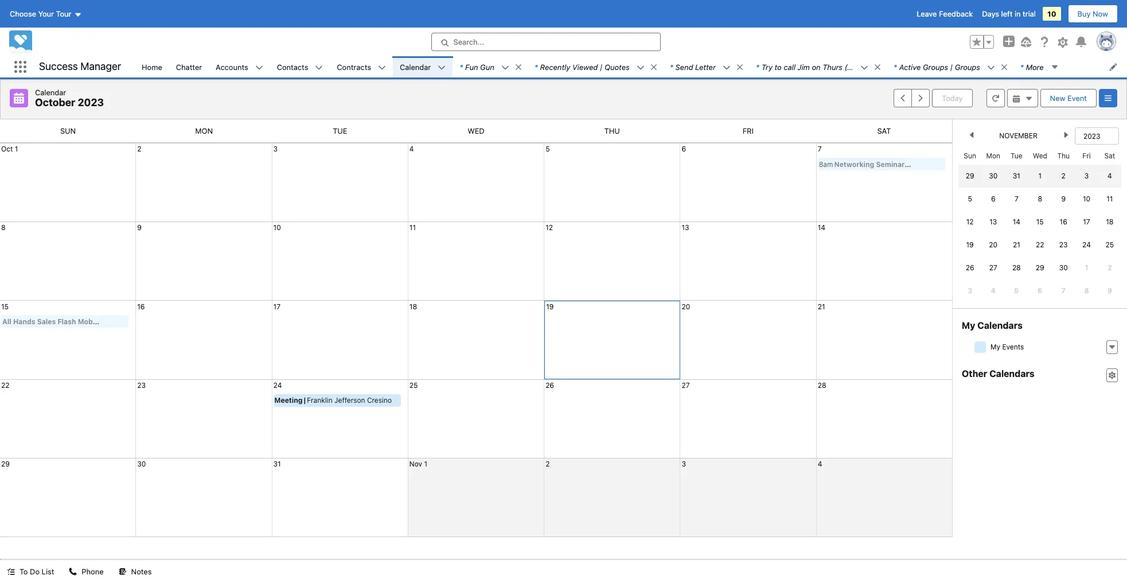Task type: vqa. For each thing, say whether or not it's contained in the screenshot.


Task type: describe. For each thing, give the bounding box(es) containing it.
25 button
[[410, 381, 418, 390]]

nov
[[410, 460, 423, 468]]

* fun gun
[[460, 62, 495, 71]]

try
[[762, 62, 773, 71]]

6 button
[[682, 145, 687, 153]]

buy now
[[1078, 9, 1109, 18]]

send
[[676, 62, 694, 71]]

meeting link
[[275, 396, 303, 405]]

1 vertical spatial mon
[[987, 152, 1001, 160]]

1 vertical spatial sun
[[965, 152, 977, 160]]

jim
[[798, 62, 810, 71]]

10 inside grid
[[1084, 195, 1091, 203]]

oct 1
[[1, 145, 18, 153]]

2 groups from the left
[[956, 62, 981, 71]]

14 button
[[818, 223, 826, 232]]

text default image inside calendar list item
[[438, 64, 446, 72]]

today
[[943, 94, 964, 103]]

viewed
[[573, 62, 598, 71]]

0 horizontal spatial thu
[[605, 126, 620, 135]]

20 inside grid
[[990, 241, 998, 249]]

jefferson
[[335, 396, 365, 405]]

sales
[[37, 317, 56, 326]]

letter
[[696, 62, 716, 71]]

1 vertical spatial tue
[[1011, 152, 1023, 160]]

1 horizontal spatial 30
[[990, 172, 998, 180]]

1 vertical spatial 7
[[1015, 195, 1019, 203]]

0 vertical spatial 3 button
[[274, 145, 278, 153]]

calendars for other calendars
[[990, 369, 1035, 379]]

calendar october 2023
[[35, 88, 104, 108]]

quotes
[[605, 62, 630, 71]]

1 vertical spatial 11
[[410, 223, 416, 232]]

all
[[2, 317, 11, 326]]

recently
[[541, 62, 571, 71]]

feedback
[[940, 9, 974, 18]]

2 vertical spatial 6
[[1039, 286, 1043, 295]]

my events
[[991, 343, 1025, 351]]

buy
[[1078, 9, 1091, 18]]

2 list item from the left
[[528, 56, 663, 77]]

nov 1 button
[[410, 460, 428, 468]]

2 vertical spatial 30
[[137, 460, 146, 468]]

0 horizontal spatial 2 button
[[137, 145, 142, 153]]

0 horizontal spatial sun
[[60, 126, 76, 135]]

to do list
[[20, 567, 54, 576]]

thurs
[[823, 62, 843, 71]]

search...
[[454, 37, 484, 46]]

grid containing sun
[[959, 147, 1122, 303]]

0 vertical spatial 9
[[1062, 195, 1067, 203]]

0 horizontal spatial 13
[[682, 223, 690, 232]]

4 list item from the left
[[750, 56, 887, 77]]

11 inside grid
[[1107, 195, 1114, 203]]

1 vertical spatial 21
[[818, 303, 826, 311]]

cresino
[[367, 396, 392, 405]]

contracts
[[337, 62, 371, 71]]

1 vertical spatial 5
[[969, 195, 973, 203]]

0 vertical spatial 19
[[967, 241, 975, 249]]

1 vertical spatial 31
[[274, 460, 281, 468]]

accounts list item
[[209, 56, 270, 77]]

contacts
[[277, 62, 308, 71]]

my for my calendars
[[963, 320, 976, 331]]

text default image inside to do list button
[[7, 568, 15, 576]]

0 vertical spatial 10
[[1048, 9, 1057, 18]]

today button
[[933, 89, 973, 107]]

31 button
[[274, 460, 281, 468]]

2 vertical spatial 5
[[1015, 286, 1019, 295]]

| for quotes
[[600, 62, 603, 71]]

* for * active groups | groups
[[894, 62, 898, 71]]

calendar link
[[393, 56, 438, 77]]

1 vertical spatial 9
[[137, 223, 142, 232]]

8am
[[820, 160, 834, 168]]

0 vertical spatial 29
[[966, 172, 975, 180]]

wed inside grid
[[1034, 152, 1048, 160]]

5 button
[[546, 145, 550, 153]]

new event button
[[1041, 89, 1098, 107]]

notes
[[131, 567, 152, 576]]

new event
[[1051, 94, 1088, 103]]

text default image inside notes button
[[119, 568, 127, 576]]

26 button
[[546, 381, 555, 390]]

1 vertical spatial 20
[[682, 303, 691, 311]]

0 vertical spatial fri
[[743, 126, 754, 135]]

5 list item from the left
[[887, 56, 1014, 77]]

0 vertical spatial 21
[[1014, 241, 1021, 249]]

0 horizontal spatial 24
[[274, 381, 282, 390]]

1 horizontal spatial 13
[[990, 218, 998, 226]]

franklin
[[307, 396, 333, 405]]

flash
[[58, 317, 76, 326]]

1 vertical spatial sat
[[1105, 152, 1116, 160]]

calendar for calendar
[[400, 62, 431, 71]]

1 horizontal spatial group
[[971, 35, 995, 49]]

1 vertical spatial 26
[[546, 381, 555, 390]]

do
[[30, 567, 40, 576]]

choose your tour
[[10, 9, 71, 18]]

success manager
[[39, 60, 121, 72]]

0 horizontal spatial 28
[[818, 381, 827, 390]]

left
[[1002, 9, 1013, 18]]

0 horizontal spatial tue
[[333, 126, 348, 135]]

8 button
[[1, 223, 6, 232]]

2 vertical spatial 29
[[1, 460, 10, 468]]

0 horizontal spatial 25
[[410, 381, 418, 390]]

1 vertical spatial 23
[[137, 381, 146, 390]]

calendar for calendar october 2023
[[35, 88, 66, 97]]

2 vertical spatial 8
[[1085, 286, 1090, 295]]

* send letter
[[670, 62, 716, 71]]

0 horizontal spatial 16
[[137, 303, 145, 311]]

27 button
[[682, 381, 690, 390]]

more
[[1027, 62, 1045, 71]]

days
[[983, 9, 1000, 18]]

contacts link
[[270, 56, 315, 77]]

2 vertical spatial 7
[[1062, 286, 1066, 295]]

1 vertical spatial 4 button
[[818, 460, 823, 468]]

0 horizontal spatial 15
[[1, 303, 9, 311]]

12 button
[[546, 223, 553, 232]]

0 horizontal spatial 14
[[818, 223, 826, 232]]

1 vertical spatial 2 button
[[546, 460, 550, 468]]

leave feedback
[[917, 9, 974, 18]]

9 button
[[137, 223, 142, 232]]

1 horizontal spatial 8
[[1039, 195, 1043, 203]]

text default image inside contacts list item
[[315, 64, 323, 72]]

0 vertical spatial wed
[[468, 126, 485, 135]]

to
[[20, 567, 28, 576]]

networking
[[835, 160, 875, 168]]

all hands sales flash mob
[[2, 317, 93, 326]]

days left in trial
[[983, 9, 1037, 18]]

19 button
[[547, 303, 554, 311]]

1 vertical spatial 30
[[1060, 263, 1069, 272]]

* active groups | groups
[[894, 62, 981, 71]]

home
[[142, 62, 162, 71]]

0 horizontal spatial 12
[[546, 223, 553, 232]]

0 vertical spatial 4 button
[[410, 145, 414, 153]]

30 button
[[137, 460, 146, 468]]

0 horizontal spatial 7
[[818, 145, 822, 153]]

* for * recently viewed | quotes
[[535, 62, 538, 71]]

23 inside grid
[[1060, 241, 1069, 249]]

(sample)
[[845, 62, 877, 71]]

22 button
[[1, 381, 9, 390]]

7 button
[[818, 145, 822, 153]]

1 horizontal spatial 3 button
[[682, 460, 686, 468]]

0 horizontal spatial 8
[[1, 223, 6, 232]]

all hands sales flash mob link
[[2, 317, 93, 326]]

networking seminar link
[[835, 160, 905, 168]]

* more
[[1021, 62, 1045, 71]]

choose your tour button
[[9, 5, 82, 23]]

| for groups
[[951, 62, 954, 71]]



Task type: locate. For each thing, give the bounding box(es) containing it.
0 vertical spatial 18
[[1107, 218, 1114, 226]]

5 * from the left
[[894, 62, 898, 71]]

events
[[1003, 343, 1025, 351]]

fri
[[743, 126, 754, 135], [1083, 152, 1092, 160]]

21 button
[[818, 303, 826, 311]]

2 horizontal spatial 6
[[1039, 286, 1043, 295]]

2 horizontal spatial 10
[[1084, 195, 1091, 203]]

calendar inside list item
[[400, 62, 431, 71]]

calendars down "events"
[[990, 369, 1035, 379]]

accounts link
[[209, 56, 255, 77]]

22
[[1037, 241, 1045, 249], [1, 381, 9, 390]]

3 * from the left
[[670, 62, 674, 71]]

4 * from the left
[[756, 62, 760, 71]]

hands
[[13, 317, 35, 326]]

leave feedback link
[[917, 9, 974, 18]]

1 horizontal spatial 5
[[969, 195, 973, 203]]

17 inside grid
[[1084, 218, 1091, 226]]

3
[[274, 145, 278, 153], [1085, 172, 1090, 180], [969, 286, 973, 295], [682, 460, 686, 468]]

gun
[[481, 62, 495, 71]]

my right hide items icon
[[991, 343, 1001, 351]]

1 vertical spatial 6
[[992, 195, 996, 203]]

1 horizontal spatial calendar
[[400, 62, 431, 71]]

28 button
[[818, 381, 827, 390]]

12 inside grid
[[967, 218, 974, 226]]

1 vertical spatial wed
[[1034, 152, 1048, 160]]

1 vertical spatial 29
[[1037, 263, 1045, 272]]

contracts list item
[[330, 56, 393, 77]]

phone button
[[62, 560, 111, 583]]

0 vertical spatial 15
[[1037, 218, 1045, 226]]

1 horizontal spatial groups
[[956, 62, 981, 71]]

| up the today button
[[951, 62, 954, 71]]

14
[[1014, 218, 1021, 226], [818, 223, 826, 232]]

1 horizontal spatial 25
[[1106, 241, 1115, 249]]

29
[[966, 172, 975, 180], [1037, 263, 1045, 272], [1, 460, 10, 468]]

manager
[[81, 60, 121, 72]]

1 vertical spatial group
[[895, 89, 931, 107]]

0 horizontal spatial 20
[[682, 303, 691, 311]]

meeting
[[275, 396, 303, 405]]

22 inside grid
[[1037, 241, 1045, 249]]

leave
[[917, 9, 938, 18]]

0 horizontal spatial 29
[[1, 460, 10, 468]]

success
[[39, 60, 78, 72]]

* recently viewed | quotes
[[535, 62, 630, 71]]

0 vertical spatial 7
[[818, 145, 822, 153]]

4
[[410, 145, 414, 153], [1108, 172, 1113, 180], [992, 286, 996, 295], [818, 460, 823, 468]]

8
[[1039, 195, 1043, 203], [1, 223, 6, 232], [1085, 286, 1090, 295]]

choose
[[10, 9, 36, 18]]

16 button
[[137, 303, 145, 311]]

1 vertical spatial 8
[[1, 223, 6, 232]]

3 list item from the left
[[663, 56, 750, 77]]

* for * send letter
[[670, 62, 674, 71]]

1 vertical spatial thu
[[1058, 152, 1071, 160]]

1 horizontal spatial 22
[[1037, 241, 1045, 249]]

group down active
[[895, 89, 931, 107]]

2 horizontal spatial 29
[[1037, 263, 1045, 272]]

1 horizontal spatial 29
[[966, 172, 975, 180]]

0 vertical spatial 26
[[966, 263, 975, 272]]

* left try
[[756, 62, 760, 71]]

20 button
[[682, 303, 691, 311]]

0 horizontal spatial 19
[[547, 303, 554, 311]]

text default image inside accounts list item
[[255, 64, 263, 72]]

1 horizontal spatial 15
[[1037, 218, 1045, 226]]

text default image inside contracts list item
[[378, 64, 386, 72]]

calendars up my events
[[978, 320, 1023, 331]]

wed
[[468, 126, 485, 135], [1034, 152, 1048, 160]]

0 vertical spatial sat
[[878, 126, 892, 135]]

1 | from the left
[[600, 62, 603, 71]]

groups right active
[[924, 62, 949, 71]]

0 vertical spatial 31
[[1014, 172, 1021, 180]]

* left more
[[1021, 62, 1024, 71]]

calendars for my calendars
[[978, 320, 1023, 331]]

call
[[784, 62, 796, 71]]

seminar
[[877, 160, 905, 168]]

in
[[1015, 9, 1022, 18]]

29 button
[[1, 460, 10, 468]]

1 list item from the left
[[453, 56, 528, 77]]

1 horizontal spatial 17
[[1084, 218, 1091, 226]]

november
[[1000, 131, 1038, 140]]

1 horizontal spatial 4 button
[[818, 460, 823, 468]]

11 button
[[410, 223, 416, 232]]

my up hide items icon
[[963, 320, 976, 331]]

* left fun
[[460, 62, 463, 71]]

3 button
[[274, 145, 278, 153], [682, 460, 686, 468]]

home link
[[135, 56, 169, 77]]

1 horizontal spatial |
[[951, 62, 954, 71]]

1 groups from the left
[[924, 62, 949, 71]]

0 vertical spatial thu
[[605, 126, 620, 135]]

your
[[38, 9, 54, 18]]

18 button
[[410, 303, 417, 311]]

to do list button
[[0, 560, 61, 583]]

1 horizontal spatial 12
[[967, 218, 974, 226]]

active
[[900, 62, 922, 71]]

18
[[1107, 218, 1114, 226], [410, 303, 417, 311]]

2 horizontal spatial 9
[[1108, 286, 1113, 295]]

0 vertical spatial 25
[[1106, 241, 1115, 249]]

calendar list item
[[393, 56, 453, 77]]

group down days
[[971, 35, 995, 49]]

buy now button
[[1069, 5, 1119, 23]]

13
[[990, 218, 998, 226], [682, 223, 690, 232]]

phone
[[82, 567, 104, 576]]

0 horizontal spatial 5
[[546, 145, 550, 153]]

27 inside grid
[[990, 263, 998, 272]]

1 horizontal spatial 26
[[966, 263, 975, 272]]

nov 1
[[410, 460, 428, 468]]

0 horizontal spatial sat
[[878, 126, 892, 135]]

1 horizontal spatial 6
[[992, 195, 996, 203]]

hide items image
[[975, 341, 987, 353]]

0 horizontal spatial 3 button
[[274, 145, 278, 153]]

20
[[990, 241, 998, 249], [682, 303, 691, 311]]

mob
[[78, 317, 93, 326]]

other calendars
[[963, 369, 1035, 379]]

0 horizontal spatial 26
[[546, 381, 555, 390]]

1 vertical spatial my
[[991, 343, 1001, 351]]

grid
[[959, 147, 1122, 303]]

0 vertical spatial sun
[[60, 126, 76, 135]]

* for * fun gun
[[460, 62, 463, 71]]

30
[[990, 172, 998, 180], [1060, 263, 1069, 272], [137, 460, 146, 468]]

2 button
[[137, 145, 142, 153], [546, 460, 550, 468]]

groups up the today button
[[956, 62, 981, 71]]

0 horizontal spatial 22
[[1, 381, 9, 390]]

8am networking seminar
[[820, 160, 905, 168]]

october
[[35, 96, 75, 108]]

* try to call jim on thurs (sample)
[[756, 62, 877, 71]]

0 horizontal spatial 9
[[137, 223, 142, 232]]

0 horizontal spatial 11
[[410, 223, 416, 232]]

14 inside grid
[[1014, 218, 1021, 226]]

12
[[967, 218, 974, 226], [546, 223, 553, 232]]

10
[[1048, 9, 1057, 18], [1084, 195, 1091, 203], [274, 223, 281, 232]]

2023
[[78, 96, 104, 108]]

11
[[1107, 195, 1114, 203], [410, 223, 416, 232]]

| left 'quotes'
[[600, 62, 603, 71]]

* left send on the right top
[[670, 62, 674, 71]]

1 * from the left
[[460, 62, 463, 71]]

1 horizontal spatial sun
[[965, 152, 977, 160]]

chatter
[[176, 62, 202, 71]]

oct
[[1, 145, 13, 153]]

2 horizontal spatial 7
[[1062, 286, 1066, 295]]

0 horizontal spatial 18
[[410, 303, 417, 311]]

0 vertical spatial 24
[[1083, 241, 1092, 249]]

* for * try to call jim on thurs (sample)
[[756, 62, 760, 71]]

on
[[812, 62, 821, 71]]

31
[[1014, 172, 1021, 180], [274, 460, 281, 468]]

18 inside grid
[[1107, 218, 1114, 226]]

0 vertical spatial 17
[[1084, 218, 1091, 226]]

0 horizontal spatial |
[[600, 62, 603, 71]]

search... button
[[431, 33, 661, 51]]

0 vertical spatial 5
[[546, 145, 550, 153]]

1 horizontal spatial 18
[[1107, 218, 1114, 226]]

1 vertical spatial 27
[[682, 381, 690, 390]]

2 horizontal spatial 30
[[1060, 263, 1069, 272]]

* left recently
[[535, 62, 538, 71]]

2 horizontal spatial 5
[[1015, 286, 1019, 295]]

15
[[1037, 218, 1045, 226], [1, 303, 9, 311]]

list containing home
[[135, 56, 1128, 77]]

0 horizontal spatial 31
[[274, 460, 281, 468]]

9
[[1062, 195, 1067, 203], [137, 223, 142, 232], [1108, 286, 1113, 295]]

1 vertical spatial 22
[[1, 381, 9, 390]]

contracts link
[[330, 56, 378, 77]]

sat
[[878, 126, 892, 135], [1105, 152, 1116, 160]]

text default image inside phone button
[[69, 568, 77, 576]]

0 horizontal spatial fri
[[743, 126, 754, 135]]

calendar inside 'calendar october 2023'
[[35, 88, 66, 97]]

event
[[1068, 94, 1088, 103]]

fri inside grid
[[1083, 152, 1092, 160]]

my calendars
[[963, 320, 1023, 331]]

text default image
[[515, 63, 523, 71], [874, 63, 882, 71], [1051, 63, 1060, 71], [315, 64, 323, 72], [502, 64, 510, 72], [637, 64, 645, 72], [723, 64, 731, 72], [861, 64, 869, 72], [1026, 94, 1034, 103], [1109, 343, 1117, 351], [69, 568, 77, 576]]

23 button
[[137, 381, 146, 390]]

0 horizontal spatial 6
[[682, 145, 687, 153]]

group
[[971, 35, 995, 49], [895, 89, 931, 107]]

calendar right contracts list item
[[400, 62, 431, 71]]

0 horizontal spatial mon
[[195, 126, 213, 135]]

1 vertical spatial 19
[[547, 303, 554, 311]]

0 horizontal spatial 27
[[682, 381, 690, 390]]

0 horizontal spatial wed
[[468, 126, 485, 135]]

2 vertical spatial 10
[[274, 223, 281, 232]]

0 vertical spatial 20
[[990, 241, 998, 249]]

26
[[966, 263, 975, 272], [546, 381, 555, 390]]

thu inside grid
[[1058, 152, 1071, 160]]

1 horizontal spatial 19
[[967, 241, 975, 249]]

accounts
[[216, 62, 248, 71]]

now
[[1094, 9, 1109, 18]]

contacts list item
[[270, 56, 330, 77]]

1 vertical spatial 17
[[274, 303, 281, 311]]

2 | from the left
[[951, 62, 954, 71]]

0 vertical spatial my
[[963, 320, 976, 331]]

oct 1 button
[[1, 145, 18, 153]]

0 horizontal spatial 4 button
[[410, 145, 414, 153]]

meeting franklin jefferson cresino
[[275, 396, 392, 405]]

2 * from the left
[[535, 62, 538, 71]]

list
[[135, 56, 1128, 77]]

0 horizontal spatial 17
[[274, 303, 281, 311]]

0 vertical spatial mon
[[195, 126, 213, 135]]

calendar down the success
[[35, 88, 66, 97]]

0 vertical spatial 2 button
[[137, 145, 142, 153]]

6 * from the left
[[1021, 62, 1024, 71]]

0 vertical spatial 22
[[1037, 241, 1045, 249]]

28
[[1013, 263, 1022, 272], [818, 381, 827, 390]]

1 horizontal spatial 11
[[1107, 195, 1114, 203]]

text default image
[[650, 63, 658, 71], [736, 63, 744, 71], [1001, 63, 1009, 71], [255, 64, 263, 72], [378, 64, 386, 72], [438, 64, 446, 72], [988, 64, 996, 72], [1013, 94, 1021, 103], [1109, 371, 1117, 379], [7, 568, 15, 576], [119, 568, 127, 576]]

calendars
[[978, 320, 1023, 331], [990, 369, 1035, 379]]

0 horizontal spatial 10
[[274, 223, 281, 232]]

my for my events
[[991, 343, 1001, 351]]

* left active
[[894, 62, 898, 71]]

24 button
[[274, 381, 282, 390]]

16 inside grid
[[1061, 218, 1068, 226]]

to
[[775, 62, 782, 71]]

0 vertical spatial tue
[[333, 126, 348, 135]]

0 vertical spatial 28
[[1013, 263, 1022, 272]]

list item
[[453, 56, 528, 77], [528, 56, 663, 77], [663, 56, 750, 77], [750, 56, 887, 77], [887, 56, 1014, 77]]

1 horizontal spatial 16
[[1061, 218, 1068, 226]]

13 button
[[682, 223, 690, 232]]

1 vertical spatial 18
[[410, 303, 417, 311]]

* for * more
[[1021, 62, 1024, 71]]



